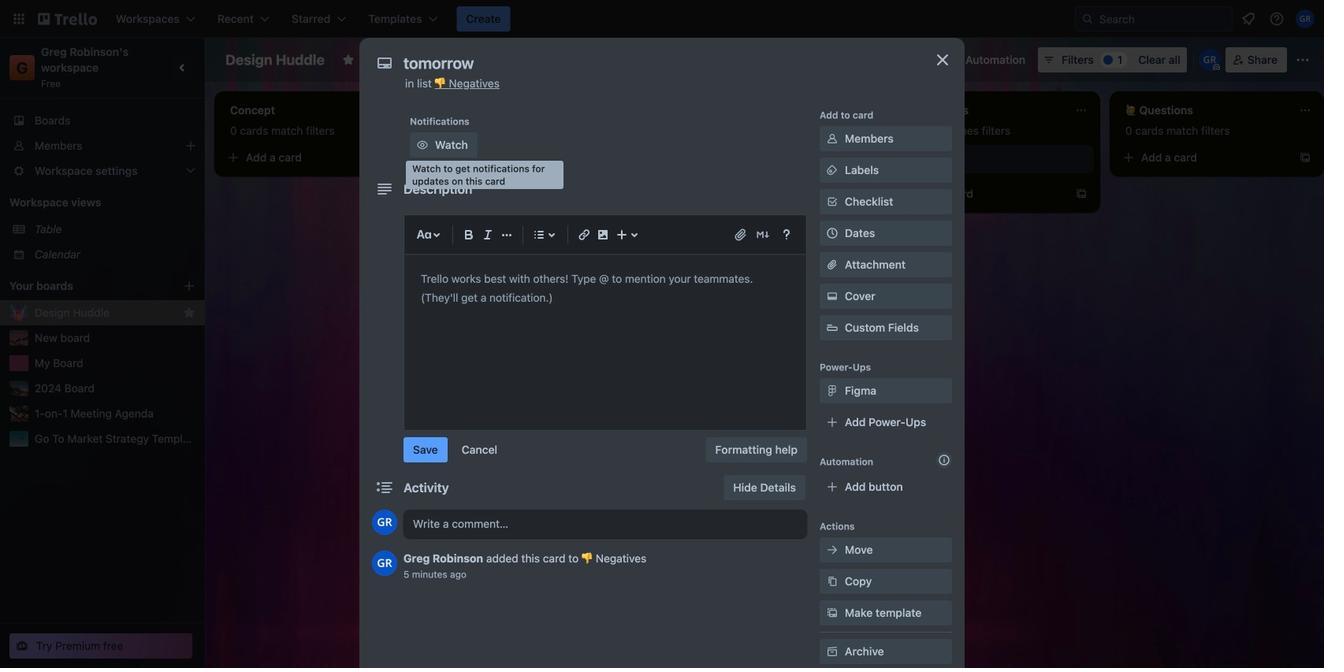 Task type: describe. For each thing, give the bounding box(es) containing it.
star or unstar board image
[[342, 54, 355, 66]]

editor toolbar
[[411, 222, 799, 247]]

Write a comment text field
[[404, 510, 807, 538]]

1 vertical spatial greg robinson (gregrobinson96) image
[[372, 510, 397, 535]]

italic ⌘i image
[[478, 225, 497, 244]]

0 horizontal spatial create from template… image
[[851, 151, 864, 164]]

2 create from template… image from the left
[[1299, 151, 1312, 164]]

attach and insert link image
[[733, 227, 749, 243]]

open information menu image
[[1269, 11, 1285, 27]]

1 create from template… image from the left
[[404, 151, 416, 164]]

text formatting group
[[460, 225, 516, 244]]

lists image
[[530, 225, 549, 244]]

0 vertical spatial greg robinson (gregrobinson96) image
[[1199, 49, 1221, 71]]

bold ⌘b image
[[460, 225, 478, 244]]

add board image
[[183, 280, 195, 292]]

more formatting image
[[497, 225, 516, 244]]

greg robinson (gregrobinson96) image
[[1296, 9, 1315, 28]]



Task type: vqa. For each thing, say whether or not it's contained in the screenshot.
tooltip
no



Task type: locate. For each thing, give the bounding box(es) containing it.
close dialog image
[[933, 50, 952, 69]]

show menu image
[[1295, 52, 1311, 68]]

create from template… image
[[851, 151, 864, 164], [1075, 188, 1088, 200]]

your boards with 6 items element
[[9, 277, 159, 296]]

link ⌘k image
[[575, 225, 594, 244]]

0 notifications image
[[1239, 9, 1258, 28]]

sm image
[[824, 131, 840, 147], [415, 137, 430, 153], [824, 162, 840, 178], [824, 574, 840, 590], [824, 605, 840, 621], [824, 644, 840, 660]]

Search field
[[1094, 8, 1232, 30]]

starred icon image
[[183, 307, 195, 319]]

greg robinson (gregrobinson96) image
[[1199, 49, 1221, 71], [372, 510, 397, 535], [372, 551, 397, 576]]

1 vertical spatial create from template… image
[[1075, 188, 1088, 200]]

2 vertical spatial greg robinson (gregrobinson96) image
[[372, 551, 397, 576]]

None text field
[[396, 49, 916, 77]]

1 horizontal spatial create from template… image
[[1299, 151, 1312, 164]]

search image
[[1081, 13, 1094, 25]]

text styles image
[[415, 225, 434, 244]]

1 horizontal spatial create from template… image
[[1075, 188, 1088, 200]]

create from template… image
[[404, 151, 416, 164], [1299, 151, 1312, 164]]

0 vertical spatial create from template… image
[[851, 151, 864, 164]]

primary element
[[0, 0, 1324, 38]]

sm image
[[944, 47, 966, 69], [824, 288, 840, 304], [824, 383, 840, 399], [824, 542, 840, 558]]

0 horizontal spatial create from template… image
[[404, 151, 416, 164]]

open help dialog image
[[777, 225, 796, 244]]

Board name text field
[[218, 47, 333, 73]]

Main content area, start typing to enter text. text field
[[421, 270, 790, 307]]

view markdown image
[[755, 227, 771, 243]]

image image
[[594, 225, 612, 244]]



